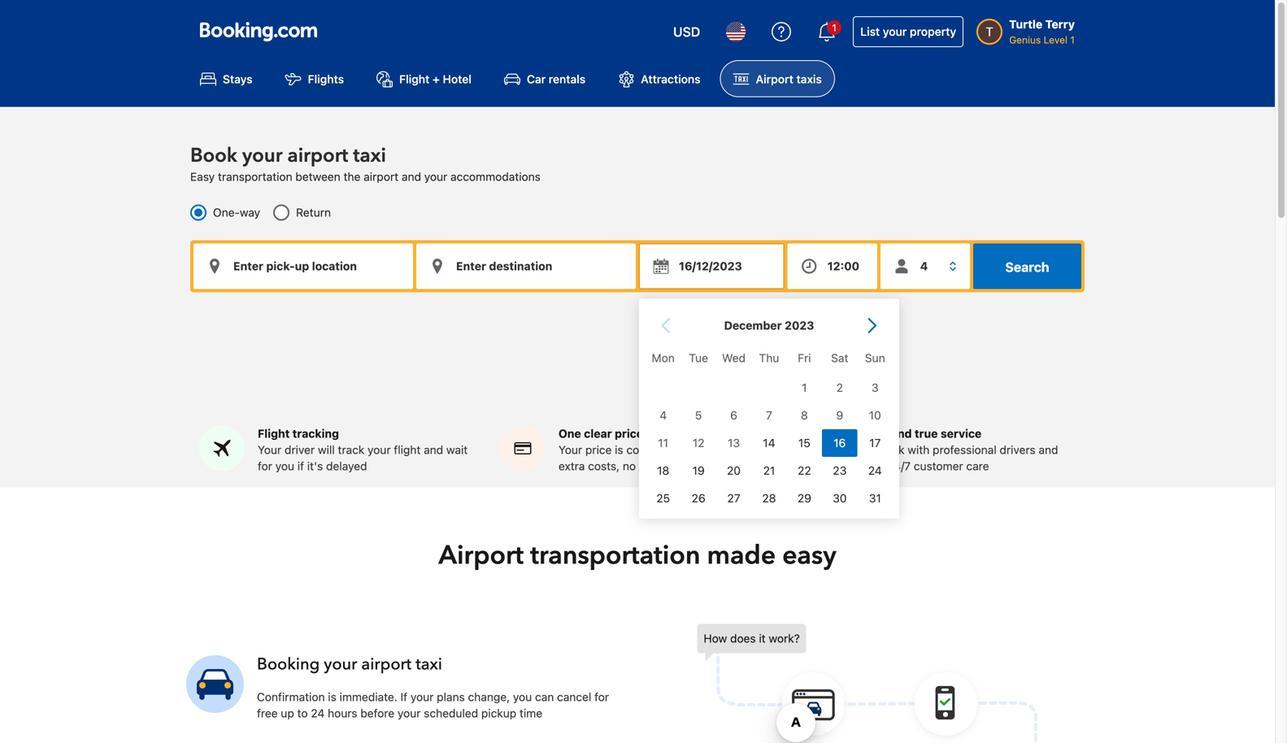 Task type: describe. For each thing, give the bounding box(es) containing it.
easy
[[190, 170, 215, 183]]

6
[[731, 409, 738, 422]]

7
[[766, 409, 773, 422]]

booking
[[257, 654, 320, 676]]

your inside flight tracking your driver will track your flight and wait for you if it's delayed
[[368, 443, 391, 457]]

airport taxis link
[[720, 60, 835, 97]]

0 horizontal spatial price
[[586, 443, 612, 457]]

19 button
[[681, 457, 717, 485]]

your right list
[[883, 25, 907, 38]]

care
[[967, 460, 990, 473]]

and inside flight tracking your driver will track your flight and wait for you if it's delayed
[[424, 443, 444, 457]]

customer
[[914, 460, 964, 473]]

1 horizontal spatial price
[[615, 427, 644, 441]]

search button
[[974, 243, 1082, 289]]

19
[[693, 464, 705, 477]]

wed
[[722, 351, 746, 365]]

extra
[[559, 460, 585, 473]]

plans
[[437, 691, 465, 704]]

attractions link
[[605, 60, 714, 97]]

10
[[869, 409, 882, 422]]

your inside flight tracking your driver will track your flight and wait for you if it's delayed
[[258, 443, 282, 457]]

return
[[296, 206, 331, 219]]

cancel
[[557, 691, 592, 704]]

–
[[728, 443, 735, 457]]

taxi for booking
[[416, 654, 443, 676]]

tracking
[[293, 427, 339, 441]]

18
[[657, 464, 670, 477]]

wait
[[447, 443, 468, 457]]

24 button
[[858, 457, 893, 485]]

track
[[338, 443, 365, 457]]

list
[[861, 25, 880, 38]]

we
[[860, 443, 877, 457]]

terry
[[1046, 17, 1075, 31]]

you inside confirmation is immediate. if your plans change, you can cancel for free up to 24 hours before your scheduled pickup time
[[513, 691, 532, 704]]

and up work
[[891, 427, 912, 441]]

between
[[296, 170, 341, 183]]

21 button
[[752, 457, 787, 485]]

professional
[[933, 443, 997, 457]]

is inside the one clear price your price is confirmed up front – no extra costs, no cash required
[[615, 443, 624, 457]]

work
[[880, 443, 905, 457]]

25 button
[[646, 485, 681, 512]]

it
[[759, 632, 766, 646]]

22 button
[[787, 457, 823, 485]]

12:00 button
[[788, 243, 878, 289]]

easy
[[783, 538, 837, 574]]

30
[[833, 492, 847, 505]]

airport for book
[[288, 142, 348, 169]]

book
[[190, 142, 237, 169]]

tried
[[860, 427, 889, 441]]

12:00
[[828, 259, 860, 273]]

up inside confirmation is immediate. if your plans change, you can cancel for free up to 24 hours before your scheduled pickup time
[[281, 707, 294, 720]]

taxi for book
[[353, 142, 386, 169]]

fri
[[798, 351, 812, 365]]

0 vertical spatial no
[[738, 443, 751, 457]]

airport taxis
[[756, 72, 822, 86]]

the
[[344, 170, 361, 183]]

2023
[[785, 319, 815, 332]]

27 button
[[717, 485, 752, 512]]

3
[[872, 381, 879, 394]]

15 button
[[787, 429, 823, 457]]

16/12/2023 button
[[639, 243, 785, 289]]

level
[[1044, 34, 1068, 46]]

airport for booking
[[362, 654, 412, 676]]

30 button
[[823, 485, 858, 512]]

free
[[257, 707, 278, 720]]

airport for airport taxis
[[756, 72, 794, 86]]

scheduled
[[424, 707, 478, 720]]

and inside 'book your airport taxi easy transportation between the airport and your accommodations'
[[402, 170, 421, 183]]

one
[[559, 427, 581, 441]]

accommodations
[[451, 170, 541, 183]]

booking.com online hotel reservations image
[[200, 22, 317, 41]]

for for flight tracking your driver will track your flight and wait for you if it's delayed
[[258, 460, 272, 473]]

31 button
[[858, 485, 893, 512]]

airport transportation made easy
[[439, 538, 837, 574]]

14 button
[[752, 429, 787, 457]]

16 button
[[823, 429, 858, 457]]

28
[[763, 492, 777, 505]]

to
[[297, 707, 308, 720]]

attractions
[[641, 72, 701, 86]]

confirmed
[[627, 443, 680, 457]]

flight tracking your driver will track your flight and wait for you if it's delayed
[[258, 427, 468, 473]]

way
[[240, 206, 260, 219]]

how
[[704, 632, 728, 646]]

delayed
[[326, 460, 367, 473]]

before
[[361, 707, 395, 720]]

tried and true service we work with professional drivers and have 24/7 customer care
[[860, 427, 1059, 473]]

1 inside the turtle terry genius level 1
[[1071, 34, 1075, 46]]

car rentals link
[[491, 60, 599, 97]]

list your property
[[861, 25, 957, 38]]

costs,
[[588, 460, 620, 473]]

and right drivers
[[1039, 443, 1059, 457]]

20
[[727, 464, 741, 477]]

one-way
[[213, 206, 260, 219]]

confirmation is immediate. if your plans change, you can cancel for free up to 24 hours before your scheduled pickup time
[[257, 691, 609, 720]]

29
[[798, 492, 812, 505]]



Task type: vqa. For each thing, say whether or not it's contained in the screenshot.
The 25 OPTION
no



Task type: locate. For each thing, give the bounding box(es) containing it.
mon
[[652, 351, 675, 365]]

1 vertical spatial you
[[513, 691, 532, 704]]

for for confirmation is immediate. if your plans change, you can cancel for free up to 24 hours before your scheduled pickup time
[[595, 691, 609, 704]]

14
[[763, 436, 776, 450]]

your
[[258, 443, 282, 457], [559, 443, 583, 457]]

0 vertical spatial taxi
[[353, 142, 386, 169]]

drivers
[[1000, 443, 1036, 457]]

0 horizontal spatial no
[[623, 460, 636, 473]]

usd
[[674, 24, 701, 39]]

1 horizontal spatial transportation
[[531, 538, 701, 574]]

property
[[910, 25, 957, 38]]

work?
[[769, 632, 800, 646]]

up
[[683, 443, 697, 457], [281, 707, 294, 720]]

flights link
[[272, 60, 357, 97]]

taxi up plans
[[416, 654, 443, 676]]

airport
[[756, 72, 794, 86], [439, 538, 524, 574]]

1 horizontal spatial up
[[683, 443, 697, 457]]

your left driver
[[258, 443, 282, 457]]

taxi up the
[[353, 142, 386, 169]]

1 vertical spatial transportation
[[531, 538, 701, 574]]

1 horizontal spatial no
[[738, 443, 751, 457]]

will
[[318, 443, 335, 457]]

your left accommodations
[[424, 170, 448, 183]]

is up hours
[[328, 691, 337, 704]]

24 right 'to'
[[311, 707, 325, 720]]

1 vertical spatial no
[[623, 460, 636, 473]]

flight inside flight tracking your driver will track your flight and wait for you if it's delayed
[[258, 427, 290, 441]]

price down clear
[[586, 443, 612, 457]]

flight + hotel link
[[364, 60, 485, 97]]

your right book
[[242, 142, 283, 169]]

up left 'to'
[[281, 707, 294, 720]]

your down if
[[398, 707, 421, 720]]

transportation down 25 button
[[531, 538, 701, 574]]

0 vertical spatial is
[[615, 443, 624, 457]]

23
[[833, 464, 847, 477]]

12
[[693, 436, 705, 450]]

1 up 8
[[802, 381, 807, 394]]

1 horizontal spatial your
[[559, 443, 583, 457]]

airport up if
[[362, 654, 412, 676]]

clear
[[584, 427, 612, 441]]

no left cash
[[623, 460, 636, 473]]

1 horizontal spatial booking airport taxi image
[[698, 624, 1039, 744]]

0 horizontal spatial up
[[281, 707, 294, 720]]

and left the wait
[[424, 443, 444, 457]]

flights
[[308, 72, 344, 86]]

your inside the one clear price your price is confirmed up front – no extra costs, no cash required
[[559, 443, 583, 457]]

your up immediate.
[[324, 654, 357, 676]]

1 vertical spatial 1
[[1071, 34, 1075, 46]]

if
[[401, 691, 408, 704]]

18 button
[[646, 457, 681, 485]]

change,
[[468, 691, 510, 704]]

4
[[660, 409, 667, 422]]

1 vertical spatial airport
[[364, 170, 399, 183]]

0 vertical spatial airport
[[288, 142, 348, 169]]

8
[[801, 409, 808, 422]]

0 horizontal spatial 24
[[311, 707, 325, 720]]

1 left list
[[833, 22, 837, 33]]

1 horizontal spatial taxi
[[416, 654, 443, 676]]

1 vertical spatial flight
[[258, 427, 290, 441]]

airport right the
[[364, 170, 399, 183]]

can
[[535, 691, 554, 704]]

0 vertical spatial you
[[276, 460, 295, 473]]

0 vertical spatial transportation
[[218, 170, 293, 183]]

stays link
[[187, 60, 266, 97]]

1 vertical spatial for
[[595, 691, 609, 704]]

list your property link
[[854, 16, 964, 47]]

0 horizontal spatial 1
[[802, 381, 807, 394]]

thu
[[759, 351, 780, 365]]

how does it work?
[[704, 632, 800, 646]]

booking airport taxi image
[[698, 624, 1039, 744], [186, 656, 244, 714]]

car
[[527, 72, 546, 86]]

no right –
[[738, 443, 751, 457]]

car rentals
[[527, 72, 586, 86]]

1 horizontal spatial airport
[[756, 72, 794, 86]]

0 horizontal spatial transportation
[[218, 170, 293, 183]]

december
[[725, 319, 782, 332]]

stays
[[223, 72, 253, 86]]

you up time
[[513, 691, 532, 704]]

1 horizontal spatial 1
[[833, 22, 837, 33]]

0 vertical spatial airport
[[756, 72, 794, 86]]

1 horizontal spatial is
[[615, 443, 624, 457]]

flight for flight + hotel
[[399, 72, 430, 86]]

and right the
[[402, 170, 421, 183]]

airport
[[288, 142, 348, 169], [364, 170, 399, 183], [362, 654, 412, 676]]

for right cancel
[[595, 691, 609, 704]]

1 vertical spatial price
[[586, 443, 612, 457]]

if
[[298, 460, 304, 473]]

1 your from the left
[[258, 443, 282, 457]]

transportation up way
[[218, 170, 293, 183]]

sun
[[865, 351, 886, 365]]

24 down we
[[869, 464, 882, 477]]

taxis
[[797, 72, 822, 86]]

your down one
[[559, 443, 583, 457]]

airport up between at the left of page
[[288, 142, 348, 169]]

is inside confirmation is immediate. if your plans change, you can cancel for free up to 24 hours before your scheduled pickup time
[[328, 691, 337, 704]]

0 horizontal spatial your
[[258, 443, 282, 457]]

it's
[[307, 460, 323, 473]]

you left if
[[276, 460, 295, 473]]

flight up driver
[[258, 427, 290, 441]]

0 horizontal spatial flight
[[258, 427, 290, 441]]

you inside flight tracking your driver will track your flight and wait for you if it's delayed
[[276, 460, 295, 473]]

2 vertical spatial 1
[[802, 381, 807, 394]]

11
[[658, 436, 669, 450]]

flight for flight tracking your driver will track your flight and wait for you if it's delayed
[[258, 427, 290, 441]]

book your airport taxi easy transportation between the airport and your accommodations
[[190, 142, 541, 183]]

1 horizontal spatial flight
[[399, 72, 430, 86]]

0 vertical spatial 24
[[869, 464, 882, 477]]

for left if
[[258, 460, 272, 473]]

have
[[860, 460, 885, 473]]

1 vertical spatial 24
[[311, 707, 325, 720]]

24/7
[[888, 460, 911, 473]]

is up costs, on the bottom left of the page
[[615, 443, 624, 457]]

1
[[833, 22, 837, 33], [1071, 34, 1075, 46], [802, 381, 807, 394]]

2 vertical spatial airport
[[362, 654, 412, 676]]

flight
[[394, 443, 421, 457]]

made
[[707, 538, 776, 574]]

rentals
[[549, 72, 586, 86]]

15
[[799, 436, 811, 450]]

22
[[798, 464, 812, 477]]

1 vertical spatial is
[[328, 691, 337, 704]]

1 horizontal spatial for
[[595, 691, 609, 704]]

service
[[941, 427, 982, 441]]

0 horizontal spatial booking airport taxi image
[[186, 656, 244, 714]]

23 button
[[823, 457, 858, 485]]

up up the required
[[683, 443, 697, 457]]

for inside flight tracking your driver will track your flight and wait for you if it's delayed
[[258, 460, 272, 473]]

with
[[908, 443, 930, 457]]

0 horizontal spatial for
[[258, 460, 272, 473]]

26 button
[[681, 485, 717, 512]]

booking your airport taxi
[[257, 654, 443, 676]]

one-
[[213, 206, 240, 219]]

0 horizontal spatial is
[[328, 691, 337, 704]]

Enter destination text field
[[417, 243, 636, 289]]

24 inside button
[[869, 464, 882, 477]]

0 horizontal spatial airport
[[439, 538, 524, 574]]

your right track
[[368, 443, 391, 457]]

your right if
[[411, 691, 434, 704]]

driver
[[285, 443, 315, 457]]

24 inside confirmation is immediate. if your plans change, you can cancel for free up to 24 hours before your scheduled pickup time
[[311, 707, 325, 720]]

sat
[[832, 351, 849, 365]]

search
[[1006, 259, 1050, 275]]

16
[[834, 436, 846, 450]]

0 vertical spatial up
[[683, 443, 697, 457]]

required
[[667, 460, 711, 473]]

1 horizontal spatial 24
[[869, 464, 882, 477]]

1 vertical spatial up
[[281, 707, 294, 720]]

1 button
[[808, 12, 847, 51]]

0 vertical spatial for
[[258, 460, 272, 473]]

1 vertical spatial taxi
[[416, 654, 443, 676]]

17 button
[[858, 429, 893, 457]]

Enter pick-up location text field
[[194, 243, 413, 289]]

20 button
[[717, 457, 752, 485]]

for inside confirmation is immediate. if your plans change, you can cancel for free up to 24 hours before your scheduled pickup time
[[595, 691, 609, 704]]

26
[[692, 492, 706, 505]]

1 right level
[[1071, 34, 1075, 46]]

1 inside button
[[833, 22, 837, 33]]

2 your from the left
[[559, 443, 583, 457]]

is
[[615, 443, 624, 457], [328, 691, 337, 704]]

pickup
[[482, 707, 517, 720]]

0 horizontal spatial you
[[276, 460, 295, 473]]

0 vertical spatial price
[[615, 427, 644, 441]]

+
[[433, 72, 440, 86]]

21
[[764, 464, 776, 477]]

1 vertical spatial airport
[[439, 538, 524, 574]]

0 vertical spatial 1
[[833, 22, 837, 33]]

confirmation
[[257, 691, 325, 704]]

2
[[837, 381, 844, 394]]

9
[[837, 409, 844, 422]]

5
[[695, 409, 702, 422]]

2 horizontal spatial 1
[[1071, 34, 1075, 46]]

transportation inside 'book your airport taxi easy transportation between the airport and your accommodations'
[[218, 170, 293, 183]]

hotel
[[443, 72, 472, 86]]

price up confirmed
[[615, 427, 644, 441]]

airport for airport transportation made easy
[[439, 538, 524, 574]]

0 horizontal spatial taxi
[[353, 142, 386, 169]]

1 horizontal spatial you
[[513, 691, 532, 704]]

taxi inside 'book your airport taxi easy transportation between the airport and your accommodations'
[[353, 142, 386, 169]]

time
[[520, 707, 543, 720]]

flight left the +
[[399, 72, 430, 86]]

up inside the one clear price your price is confirmed up front – no extra costs, no cash required
[[683, 443, 697, 457]]

0 vertical spatial flight
[[399, 72, 430, 86]]



